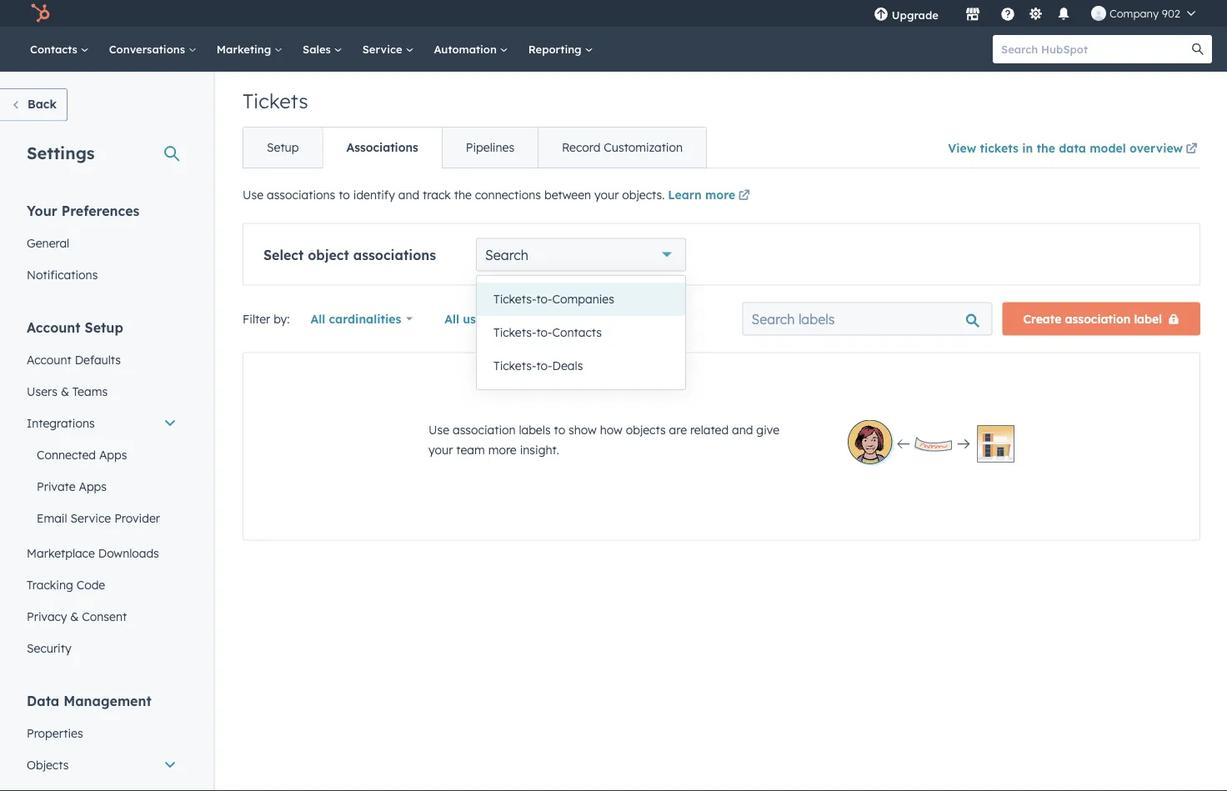 Task type: vqa. For each thing, say whether or not it's contained in the screenshot.
Close 'icon'
no



Task type: locate. For each thing, give the bounding box(es) containing it.
your preferences
[[27, 202, 140, 219]]

your preferences element
[[17, 201, 187, 291]]

tickets- down the tickets-to-contacts
[[494, 359, 537, 373]]

Search labels search field
[[743, 302, 993, 336]]

1 horizontal spatial your
[[595, 188, 619, 202]]

1 vertical spatial the
[[454, 188, 472, 202]]

marketplace downloads link
[[17, 538, 187, 569]]

tickets-
[[494, 292, 537, 307], [494, 325, 537, 340], [494, 359, 537, 373]]

data
[[27, 693, 59, 709]]

tickets- up tickets-to-deals
[[494, 325, 537, 340]]

setup
[[267, 140, 299, 155], [85, 319, 123, 336]]

associations link
[[322, 128, 442, 168]]

to inside use association labels to show how objects are related and give your team more insight.
[[554, 422, 566, 437]]

link opens in a new window image
[[1186, 139, 1198, 159]]

to left show
[[554, 422, 566, 437]]

1 vertical spatial associations
[[353, 246, 436, 263]]

by:
[[274, 312, 290, 326]]

marketing link
[[207, 27, 293, 72]]

0 vertical spatial to-
[[537, 292, 553, 307]]

tickets- up users
[[494, 292, 537, 307]]

marketplaces button
[[956, 0, 991, 27]]

& right privacy
[[70, 609, 79, 624]]

create
[[1024, 312, 1062, 326]]

select
[[264, 246, 304, 263]]

1 vertical spatial setup
[[85, 319, 123, 336]]

0 horizontal spatial more
[[488, 442, 517, 457]]

reporting
[[529, 42, 585, 56]]

0 vertical spatial service
[[363, 42, 406, 56]]

1 horizontal spatial use
[[429, 422, 450, 437]]

contacts link
[[20, 27, 99, 72]]

0 vertical spatial the
[[1037, 141, 1056, 155]]

reporting link
[[519, 27, 603, 72]]

all for all users
[[445, 312, 459, 326]]

0 horizontal spatial service
[[70, 511, 111, 525]]

all right by:
[[311, 312, 325, 326]]

0 horizontal spatial all
[[311, 312, 325, 326]]

0 horizontal spatial use
[[243, 188, 264, 202]]

association inside button
[[1066, 312, 1131, 326]]

service link
[[353, 27, 424, 72]]

1 vertical spatial and
[[732, 422, 754, 437]]

more right learn
[[706, 188, 736, 202]]

account up the users on the left
[[27, 352, 72, 367]]

0 vertical spatial associations
[[267, 188, 336, 202]]

privacy
[[27, 609, 67, 624]]

use
[[243, 188, 264, 202], [429, 422, 450, 437]]

0 horizontal spatial to
[[339, 188, 350, 202]]

2 to- from the top
[[537, 325, 553, 340]]

data management
[[27, 693, 152, 709]]

& right the users on the left
[[61, 384, 69, 399]]

learn
[[668, 188, 702, 202]]

3 to- from the top
[[537, 359, 553, 373]]

the
[[1037, 141, 1056, 155], [454, 188, 472, 202]]

the right track at top left
[[454, 188, 472, 202]]

defaults
[[75, 352, 121, 367]]

1 vertical spatial &
[[70, 609, 79, 624]]

account for account defaults
[[27, 352, 72, 367]]

apps up email service provider in the left of the page
[[79, 479, 107, 494]]

marketing
[[217, 42, 274, 56]]

1 vertical spatial contacts
[[553, 325, 602, 340]]

privacy & consent link
[[17, 601, 187, 633]]

1 horizontal spatial association
[[1066, 312, 1131, 326]]

objects
[[626, 422, 666, 437]]

hubspot image
[[30, 3, 50, 23]]

to- up tickets-to-deals
[[537, 325, 553, 340]]

1 vertical spatial account
[[27, 352, 72, 367]]

associations down setup link
[[267, 188, 336, 202]]

create association label
[[1024, 312, 1163, 326]]

your left team
[[429, 442, 453, 457]]

0 vertical spatial contacts
[[30, 42, 81, 56]]

1 horizontal spatial contacts
[[553, 325, 602, 340]]

account setup element
[[17, 318, 187, 664]]

0 horizontal spatial association
[[453, 422, 516, 437]]

0 vertical spatial setup
[[267, 140, 299, 155]]

0 vertical spatial apps
[[99, 447, 127, 462]]

tickets-to-companies button
[[477, 283, 686, 316]]

more right team
[[488, 442, 517, 457]]

privacy & consent
[[27, 609, 127, 624]]

1 account from the top
[[27, 319, 81, 336]]

marketplace downloads
[[27, 546, 159, 560]]

3 tickets- from the top
[[494, 359, 537, 373]]

all left users
[[445, 312, 459, 326]]

and left give
[[732, 422, 754, 437]]

2 vertical spatial tickets-
[[494, 359, 537, 373]]

1 horizontal spatial to
[[554, 422, 566, 437]]

to- inside tickets-to-contacts button
[[537, 325, 553, 340]]

1 horizontal spatial the
[[1037, 141, 1056, 155]]

account
[[27, 319, 81, 336], [27, 352, 72, 367]]

0 horizontal spatial &
[[61, 384, 69, 399]]

setup up the account defaults link
[[85, 319, 123, 336]]

1 vertical spatial service
[[70, 511, 111, 525]]

to- for deals
[[537, 359, 553, 373]]

apps for connected apps
[[99, 447, 127, 462]]

1 vertical spatial to
[[554, 422, 566, 437]]

use associations to identify and track the connections between your objects.
[[243, 188, 668, 202]]

1 vertical spatial apps
[[79, 479, 107, 494]]

setup down tickets
[[267, 140, 299, 155]]

learn more link
[[668, 186, 753, 206]]

marketplaces image
[[966, 8, 981, 23]]

menu
[[862, 0, 1208, 27]]

connected apps
[[37, 447, 127, 462]]

1 vertical spatial to-
[[537, 325, 553, 340]]

1 tickets- from the top
[[494, 292, 537, 307]]

2 all from the left
[[445, 312, 459, 326]]

all cardinalities
[[311, 312, 401, 326]]

association inside use association labels to show how objects are related and give your team more insight.
[[453, 422, 516, 437]]

contacts
[[30, 42, 81, 56], [553, 325, 602, 340]]

your inside use association labels to show how objects are related and give your team more insight.
[[429, 442, 453, 457]]

list box
[[477, 276, 686, 389]]

0 vertical spatial account
[[27, 319, 81, 336]]

team
[[456, 442, 485, 457]]

connected apps link
[[17, 439, 187, 471]]

2 tickets- from the top
[[494, 325, 537, 340]]

and left track at top left
[[398, 188, 420, 202]]

notifications
[[27, 267, 98, 282]]

1 vertical spatial more
[[488, 442, 517, 457]]

link opens in a new window image
[[1186, 143, 1198, 155], [739, 186, 750, 206], [739, 191, 750, 202]]

0 horizontal spatial your
[[429, 442, 453, 457]]

service down private apps link
[[70, 511, 111, 525]]

use inside use association labels to show how objects are related and give your team more insight.
[[429, 422, 450, 437]]

apps down integrations button
[[99, 447, 127, 462]]

tickets- inside "button"
[[494, 359, 537, 373]]

0 vertical spatial tickets-
[[494, 292, 537, 307]]

integrations button
[[17, 407, 187, 439]]

email service provider link
[[17, 503, 187, 534]]

and inside use association labels to show how objects are related and give your team more insight.
[[732, 422, 754, 437]]

to- for contacts
[[537, 325, 553, 340]]

1 to- from the top
[[537, 292, 553, 307]]

private
[[37, 479, 76, 494]]

1 vertical spatial use
[[429, 422, 450, 437]]

users
[[463, 312, 494, 326]]

navigation containing setup
[[243, 127, 707, 168]]

your left objects.
[[595, 188, 619, 202]]

1 horizontal spatial service
[[363, 42, 406, 56]]

sales link
[[293, 27, 353, 72]]

show
[[569, 422, 597, 437]]

settings
[[27, 142, 95, 163]]

more inside use association labels to show how objects are related and give your team more insight.
[[488, 442, 517, 457]]

0 horizontal spatial and
[[398, 188, 420, 202]]

search image
[[1193, 43, 1204, 55]]

the right in
[[1037, 141, 1056, 155]]

0 vertical spatial association
[[1066, 312, 1131, 326]]

1 horizontal spatial more
[[706, 188, 736, 202]]

help button
[[994, 0, 1022, 27]]

data management element
[[17, 692, 187, 792]]

0 horizontal spatial setup
[[85, 319, 123, 336]]

notifications image
[[1057, 8, 1072, 23]]

1 all from the left
[[311, 312, 325, 326]]

menu containing company 902
[[862, 0, 1208, 27]]

association up team
[[453, 422, 516, 437]]

filter
[[243, 312, 270, 326]]

to- inside tickets-to-companies button
[[537, 292, 553, 307]]

navigation
[[243, 127, 707, 168]]

902
[[1162, 6, 1181, 20]]

service
[[363, 42, 406, 56], [70, 511, 111, 525]]

association left "label"
[[1066, 312, 1131, 326]]

view tickets in the data model overview link
[[949, 130, 1201, 168]]

to left the identify
[[339, 188, 350, 202]]

code
[[76, 578, 105, 592]]

link opens in a new window image inside view tickets in the data model overview link
[[1186, 143, 1198, 155]]

create association label button
[[1003, 302, 1201, 336]]

company 902 button
[[1082, 0, 1206, 27]]

properties link
[[17, 718, 187, 749]]

0 vertical spatial more
[[706, 188, 736, 202]]

1 horizontal spatial &
[[70, 609, 79, 624]]

service right "sales" 'link'
[[363, 42, 406, 56]]

&
[[61, 384, 69, 399], [70, 609, 79, 624]]

preferences
[[61, 202, 140, 219]]

hubspot link
[[20, 3, 63, 23]]

tracking code
[[27, 578, 105, 592]]

2 vertical spatial to-
[[537, 359, 553, 373]]

0 horizontal spatial contacts
[[30, 42, 81, 56]]

0 vertical spatial to
[[339, 188, 350, 202]]

2 account from the top
[[27, 352, 72, 367]]

to- up the tickets-to-contacts
[[537, 292, 553, 307]]

deals
[[553, 359, 583, 373]]

0 vertical spatial use
[[243, 188, 264, 202]]

0 vertical spatial &
[[61, 384, 69, 399]]

account up account defaults
[[27, 319, 81, 336]]

1 horizontal spatial setup
[[267, 140, 299, 155]]

0 vertical spatial and
[[398, 188, 420, 202]]

contacts down tickets-to-companies button
[[553, 325, 602, 340]]

labels
[[519, 422, 551, 437]]

1 horizontal spatial and
[[732, 422, 754, 437]]

security link
[[17, 633, 187, 664]]

associations down the identify
[[353, 246, 436, 263]]

contacts down hubspot link at the top
[[30, 42, 81, 56]]

mateo roberts image
[[1092, 6, 1107, 21]]

label
[[1135, 312, 1163, 326]]

to-
[[537, 292, 553, 307], [537, 325, 553, 340], [537, 359, 553, 373]]

email service provider
[[37, 511, 160, 525]]

users & teams
[[27, 384, 108, 399]]

1 vertical spatial association
[[453, 422, 516, 437]]

and
[[398, 188, 420, 202], [732, 422, 754, 437]]

1 vertical spatial tickets-
[[494, 325, 537, 340]]

identify
[[353, 188, 395, 202]]

to- down the tickets-to-contacts
[[537, 359, 553, 373]]

1 horizontal spatial associations
[[353, 246, 436, 263]]

1 vertical spatial your
[[429, 442, 453, 457]]

customization
[[604, 140, 683, 155]]

0 horizontal spatial the
[[454, 188, 472, 202]]

1 horizontal spatial all
[[445, 312, 459, 326]]

to- inside tickets-to-deals "button"
[[537, 359, 553, 373]]

association for create
[[1066, 312, 1131, 326]]



Task type: describe. For each thing, give the bounding box(es) containing it.
in
[[1023, 141, 1034, 155]]

track
[[423, 188, 451, 202]]

downloads
[[98, 546, 159, 560]]

use association labels to show how objects are related and give your team more insight.
[[429, 422, 780, 457]]

integrations
[[27, 416, 95, 430]]

tickets-to-contacts button
[[477, 316, 686, 349]]

object
[[308, 246, 349, 263]]

objects button
[[17, 749, 187, 781]]

select object associations
[[264, 246, 436, 263]]

tracking
[[27, 578, 73, 592]]

pipelines
[[466, 140, 515, 155]]

tickets- for tickets-to-contacts
[[494, 325, 537, 340]]

account for account setup
[[27, 319, 81, 336]]

tickets- for tickets-to-companies
[[494, 292, 537, 307]]

pipelines link
[[442, 128, 538, 168]]

link opens in a new window image inside learn more link
[[739, 191, 750, 202]]

tickets- for tickets-to-deals
[[494, 359, 537, 373]]

0 vertical spatial your
[[595, 188, 619, 202]]

private apps
[[37, 479, 107, 494]]

insight.
[[520, 442, 560, 457]]

model
[[1090, 141, 1127, 155]]

search button
[[476, 238, 686, 271]]

apps for private apps
[[79, 479, 107, 494]]

service inside the account setup element
[[70, 511, 111, 525]]

tracking code link
[[17, 569, 187, 601]]

Search HubSpot search field
[[993, 35, 1198, 63]]

management
[[64, 693, 152, 709]]

association for use
[[453, 422, 516, 437]]

all cardinalities button
[[300, 302, 424, 336]]

use for use associations to identify and track the connections between your objects.
[[243, 188, 264, 202]]

connected
[[37, 447, 96, 462]]

private apps link
[[17, 471, 187, 503]]

& for privacy
[[70, 609, 79, 624]]

setup link
[[244, 128, 322, 168]]

tickets-to-companies
[[494, 292, 615, 307]]

view
[[949, 141, 977, 155]]

properties
[[27, 726, 83, 741]]

related
[[691, 422, 729, 437]]

cardinalities
[[329, 312, 401, 326]]

general link
[[17, 227, 187, 259]]

company 902
[[1110, 6, 1181, 20]]

view tickets in the data model overview
[[949, 141, 1184, 155]]

tickets-to-contacts
[[494, 325, 602, 340]]

filter by:
[[243, 312, 290, 326]]

upgrade image
[[874, 8, 889, 23]]

email
[[37, 511, 67, 525]]

conversations link
[[99, 27, 207, 72]]

to- for companies
[[537, 292, 553, 307]]

are
[[669, 422, 687, 437]]

0 horizontal spatial associations
[[267, 188, 336, 202]]

contacts inside tickets-to-contacts button
[[553, 325, 602, 340]]

users
[[27, 384, 58, 399]]

objects.
[[622, 188, 665, 202]]

conversations
[[109, 42, 188, 56]]

all users
[[445, 312, 494, 326]]

list box containing tickets-to-companies
[[477, 276, 686, 389]]

& for users
[[61, 384, 69, 399]]

objects
[[27, 758, 69, 772]]

give
[[757, 422, 780, 437]]

provider
[[114, 511, 160, 525]]

contacts inside contacts link
[[30, 42, 81, 56]]

account defaults link
[[17, 344, 187, 376]]

record
[[562, 140, 601, 155]]

upgrade
[[892, 8, 939, 22]]

account setup
[[27, 319, 123, 336]]

use for use association labels to show how objects are related and give your team more insight.
[[429, 422, 450, 437]]

tickets
[[243, 88, 308, 113]]

notifications link
[[17, 259, 187, 291]]

settings image
[[1029, 7, 1044, 22]]

back
[[28, 97, 57, 111]]

back link
[[0, 88, 67, 121]]

search
[[485, 246, 529, 263]]

record customization link
[[538, 128, 706, 168]]

users & teams link
[[17, 376, 187, 407]]

overview
[[1130, 141, 1184, 155]]

tickets-to-deals
[[494, 359, 583, 373]]

teams
[[72, 384, 108, 399]]

general
[[27, 236, 69, 250]]

all users button
[[434, 302, 516, 336]]

company
[[1110, 6, 1159, 20]]

tickets-to-deals button
[[477, 349, 686, 383]]

help image
[[1001, 8, 1016, 23]]

consent
[[82, 609, 127, 624]]

automation
[[434, 42, 500, 56]]

how
[[600, 422, 623, 437]]

all for all cardinalities
[[311, 312, 325, 326]]

security
[[27, 641, 71, 656]]

connections
[[475, 188, 541, 202]]

settings link
[[1026, 5, 1047, 22]]

between
[[545, 188, 591, 202]]

the inside view tickets in the data model overview link
[[1037, 141, 1056, 155]]

data
[[1059, 141, 1087, 155]]

account defaults
[[27, 352, 121, 367]]



